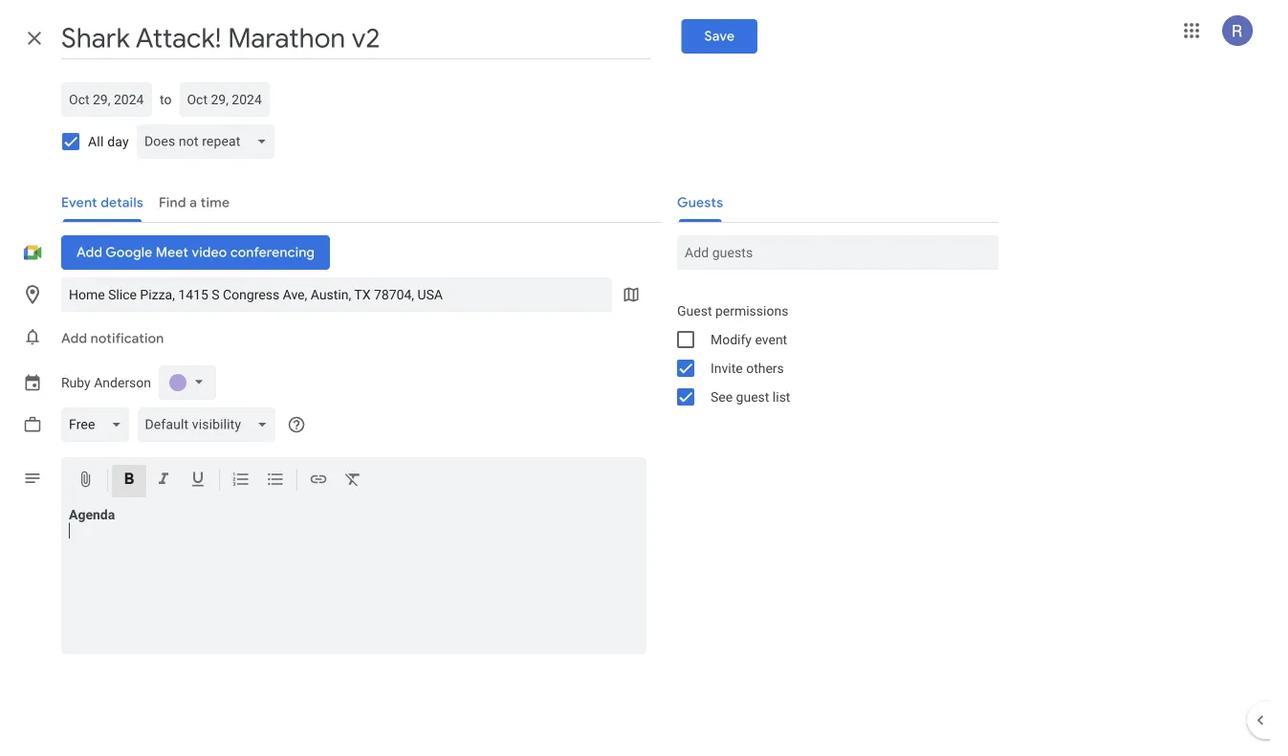 Task type: locate. For each thing, give the bounding box(es) containing it.
add notification button
[[54, 316, 172, 362]]

underline image
[[188, 470, 208, 492]]

invite
[[711, 360, 743, 376]]

ruby
[[61, 375, 91, 390]]

bulleted list image
[[266, 470, 285, 492]]

Guests text field
[[685, 235, 991, 270]]

Description text field
[[61, 507, 647, 650]]

agenda
[[69, 507, 115, 523]]

see
[[711, 389, 733, 405]]

insert link image
[[309, 470, 328, 492]]

group
[[662, 297, 999, 411]]

guest
[[677, 303, 712, 319]]

see guest list
[[711, 389, 790, 405]]

Start date text field
[[69, 88, 144, 111]]

group containing guest permissions
[[662, 297, 999, 411]]

permissions
[[715, 303, 788, 319]]

anderson
[[94, 375, 151, 390]]

remove formatting image
[[343, 470, 363, 492]]

End date text field
[[187, 88, 262, 111]]

modify event
[[711, 331, 787, 347]]

all
[[88, 133, 104, 149]]

formatting options toolbar
[[61, 457, 647, 504]]

guest permissions
[[677, 303, 788, 319]]

Location text field
[[69, 277, 604, 312]]

notification
[[90, 330, 164, 347]]

modify
[[711, 331, 752, 347]]

None field
[[137, 124, 282, 159], [61, 407, 137, 442], [137, 407, 283, 442], [137, 124, 282, 159], [61, 407, 137, 442], [137, 407, 283, 442]]



Task type: vqa. For each thing, say whether or not it's contained in the screenshot.
Guest permissions
yes



Task type: describe. For each thing, give the bounding box(es) containing it.
invite others
[[711, 360, 784, 376]]

Title text field
[[61, 17, 651, 59]]

save
[[704, 28, 735, 45]]

list
[[773, 389, 790, 405]]

guest
[[736, 389, 769, 405]]

italic image
[[154, 470, 173, 492]]

add notification
[[61, 330, 164, 347]]

numbered list image
[[231, 470, 251, 492]]

day
[[107, 133, 129, 149]]

others
[[746, 360, 784, 376]]

add
[[61, 330, 87, 347]]

save button
[[681, 19, 758, 54]]

all day
[[88, 133, 129, 149]]

to
[[160, 91, 172, 107]]

bold image
[[120, 470, 139, 492]]

event
[[755, 331, 787, 347]]

ruby anderson
[[61, 375, 151, 390]]



